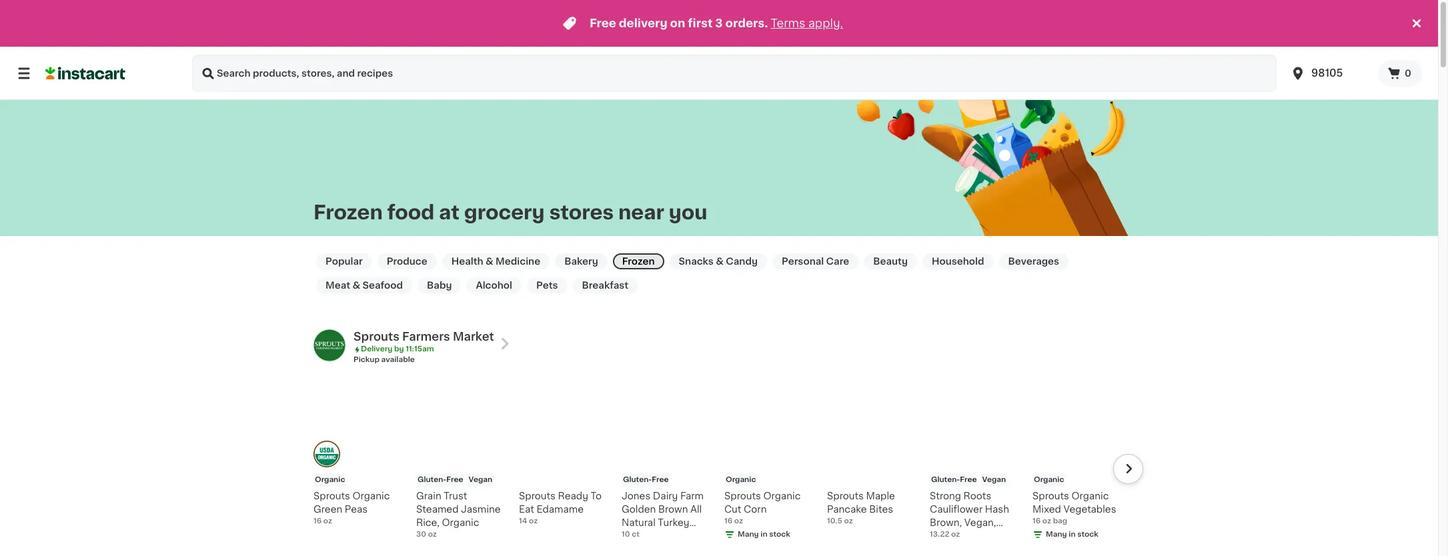 Task type: vqa. For each thing, say whether or not it's contained in the screenshot.
Personal
yes



Task type: describe. For each thing, give the bounding box(es) containing it.
at
[[439, 203, 460, 222]]

breakfast
[[582, 281, 629, 290]]

market
[[453, 332, 494, 342]]

10 ct
[[622, 531, 640, 539]]

free inside limited time offer 'region'
[[590, 18, 617, 29]]

sprouts for sprouts maple pancake bites 10.5 oz
[[828, 492, 864, 501]]

sprouts farmers market
[[354, 332, 494, 342]]

free delivery on first 3 orders. terms apply.
[[590, 18, 844, 29]]

0
[[1405, 69, 1412, 78]]

16 for green
[[314, 518, 322, 525]]

apply.
[[809, 18, 844, 29]]

meat & seafood
[[326, 281, 403, 290]]

oz inside 'sprouts organic mixed vegetables 16 oz bag'
[[1043, 518, 1052, 525]]

pickup
[[354, 356, 380, 364]]

30
[[416, 531, 426, 539]]

sprouts for sprouts organic green peas 16 oz
[[314, 492, 350, 501]]

food
[[387, 203, 435, 222]]

delivery
[[361, 346, 393, 353]]

cauliflower
[[930, 505, 983, 515]]

health & medicine link
[[442, 254, 550, 270]]

natural
[[622, 519, 656, 528]]

mixed
[[1033, 505, 1062, 515]]

gluten-free vegan for grain trust steamed jasmine rice, organic
[[418, 476, 493, 484]]

frozen food at grocery stores near you
[[314, 203, 708, 222]]

many for cut
[[738, 531, 759, 539]]

baby link
[[418, 278, 461, 294]]

sprouts ready to eat edamame 14 oz
[[519, 492, 602, 525]]

10
[[622, 531, 630, 539]]

jasmine
[[461, 505, 501, 515]]

meat
[[326, 281, 350, 290]]

10.5
[[828, 518, 843, 525]]

sprouts organic mixed vegetables 16 oz bag
[[1033, 492, 1117, 525]]

sprouts for sprouts organic cut corn 16 oz
[[725, 492, 761, 501]]

personal care
[[782, 257, 850, 266]]

gluten-free vegan for strong roots cauliflower hash brown, vegan, gluten free, frozen patties
[[932, 476, 1007, 484]]

turkey
[[658, 519, 690, 528]]

farm
[[681, 492, 704, 501]]

breakfast link
[[573, 278, 638, 294]]

snacks & candy
[[679, 257, 758, 266]]

delivery by 11:15am
[[361, 346, 434, 353]]

pets
[[537, 281, 558, 290]]

snacks & candy link
[[670, 254, 767, 270]]

free up roots
[[961, 476, 977, 484]]

pancake
[[828, 505, 867, 515]]

beauty link
[[864, 254, 918, 270]]

roots
[[964, 492, 992, 501]]

jones
[[622, 492, 651, 501]]

popular link
[[316, 254, 372, 270]]

organic inside grain trust steamed jasmine rice, organic 30 oz
[[442, 519, 479, 528]]

13.22
[[930, 531, 950, 539]]

item badge image
[[314, 441, 340, 468]]

2 gluten- from the left
[[623, 476, 652, 484]]

16 for cut
[[725, 518, 733, 525]]

organic down item badge image
[[315, 476, 345, 484]]

sprouts organic green peas 16 oz
[[314, 492, 390, 525]]

care
[[827, 257, 850, 266]]

organic inside the sprouts organic green peas 16 oz
[[353, 492, 390, 501]]

sprouts maple pancake bites 10.5 oz
[[828, 492, 896, 525]]

pickup available
[[354, 356, 415, 364]]

grain
[[416, 492, 442, 501]]

organic up mixed
[[1034, 476, 1065, 484]]

in for vegetables
[[1069, 531, 1076, 539]]

gluten- for strong roots cauliflower hash brown, vegan, gluten free, frozen patties
[[932, 476, 961, 484]]

oz inside sprouts organic cut corn 16 oz
[[735, 518, 743, 525]]

sprouts organic cut corn 16 oz
[[725, 492, 801, 525]]

first
[[688, 18, 713, 29]]

beauty
[[874, 257, 908, 266]]

many in stock for corn
[[738, 531, 791, 539]]

available
[[381, 356, 415, 364]]

Search field
[[192, 55, 1277, 92]]

0 button
[[1379, 60, 1423, 87]]

household link
[[923, 254, 994, 270]]

stores
[[550, 203, 614, 222]]

health
[[452, 257, 484, 266]]

snacks
[[679, 257, 714, 266]]

links
[[665, 532, 689, 541]]

trust
[[444, 492, 467, 501]]

oz inside the sprouts organic green peas 16 oz
[[324, 518, 332, 525]]

edamame
[[537, 505, 584, 515]]

patties
[[930, 545, 963, 555]]

oz down the brown,
[[952, 531, 960, 539]]

alcohol link
[[467, 278, 522, 294]]

grocery
[[464, 203, 545, 222]]

ct
[[632, 531, 640, 539]]

3
[[716, 18, 723, 29]]

many in stock for vegetables
[[1046, 531, 1099, 539]]

beverages
[[1009, 257, 1060, 266]]

on
[[670, 18, 686, 29]]

stock for vegetables
[[1078, 531, 1099, 539]]

free,
[[964, 532, 987, 541]]

frozen food at grocery stores near you main content
[[0, 91, 1439, 557]]

you
[[669, 203, 708, 222]]

& for health
[[486, 257, 494, 266]]

green
[[314, 505, 343, 515]]

bakery
[[565, 257, 598, 266]]

produce link
[[378, 254, 437, 270]]

all
[[691, 505, 702, 515]]

item carousel region
[[295, 387, 1144, 557]]



Task type: locate. For each thing, give the bounding box(es) containing it.
oz inside "sprouts ready to eat edamame 14 oz"
[[529, 518, 538, 525]]

sprouts up mixed
[[1033, 492, 1070, 501]]

2 gluten-free vegan from the left
[[932, 476, 1007, 484]]

brown,
[[930, 519, 962, 528]]

2 vertical spatial frozen
[[990, 532, 1021, 541]]

maple
[[867, 492, 896, 501]]

oz down green
[[324, 518, 332, 525]]

1 horizontal spatial in
[[1069, 531, 1076, 539]]

11:15am
[[406, 346, 434, 353]]

cut
[[725, 505, 742, 515]]

1 gluten- from the left
[[418, 476, 447, 484]]

oz right 30
[[428, 531, 437, 539]]

& left candy
[[716, 257, 724, 266]]

oz down pancake
[[845, 518, 853, 525]]

free up dairy
[[652, 476, 669, 484]]

14
[[519, 518, 527, 525]]

health & medicine
[[452, 257, 541, 266]]

0 horizontal spatial many in stock
[[738, 531, 791, 539]]

None search field
[[192, 55, 1277, 92]]

vegan
[[469, 476, 493, 484], [983, 476, 1007, 484]]

sprouts for sprouts ready to eat edamame 14 oz
[[519, 492, 556, 501]]

strong roots cauliflower hash brown, vegan, gluten free, frozen patties
[[930, 492, 1021, 555]]

stock down vegetables
[[1078, 531, 1099, 539]]

jones dairy farm golden brown all natural turkey sausage links
[[622, 492, 704, 541]]

1 horizontal spatial many in stock
[[1046, 531, 1099, 539]]

bites
[[870, 505, 894, 515]]

stock down sprouts organic cut corn 16 oz
[[770, 531, 791, 539]]

vegan for strong roots cauliflower hash brown, vegan, gluten free, frozen patties
[[983, 476, 1007, 484]]

1 many from the left
[[738, 531, 759, 539]]

golden
[[622, 505, 656, 515]]

1 horizontal spatial gluten-free vegan
[[932, 476, 1007, 484]]

many down "bag"
[[1046, 531, 1068, 539]]

many in stock down "bag"
[[1046, 531, 1099, 539]]

1 horizontal spatial stock
[[1078, 531, 1099, 539]]

& right meat
[[353, 281, 360, 290]]

2 vegan from the left
[[983, 476, 1007, 484]]

oz right the 14 at bottom left
[[529, 518, 538, 525]]

frozen link
[[613, 254, 664, 270]]

dairy
[[653, 492, 678, 501]]

gluten-free vegan
[[418, 476, 493, 484], [932, 476, 1007, 484]]

sprouts up eat
[[519, 492, 556, 501]]

bakery link
[[555, 254, 608, 270]]

vegan for grain trust steamed jasmine rice, organic
[[469, 476, 493, 484]]

vegan up roots
[[983, 476, 1007, 484]]

gluten-
[[418, 476, 447, 484], [623, 476, 652, 484], [932, 476, 961, 484]]

organic inside sprouts organic cut corn 16 oz
[[764, 492, 801, 501]]

16 down cut
[[725, 518, 733, 525]]

oz inside grain trust steamed jasmine rice, organic 30 oz
[[428, 531, 437, 539]]

2 horizontal spatial frozen
[[990, 532, 1021, 541]]

seafood
[[363, 281, 403, 290]]

many for mixed
[[1046, 531, 1068, 539]]

stock
[[770, 531, 791, 539], [1078, 531, 1099, 539]]

0 horizontal spatial in
[[761, 531, 768, 539]]

sprouts for sprouts farmers market
[[354, 332, 400, 342]]

sprouts inside sprouts maple pancake bites 10.5 oz
[[828, 492, 864, 501]]

terms
[[771, 18, 806, 29]]

&
[[486, 257, 494, 266], [716, 257, 724, 266], [353, 281, 360, 290]]

1 horizontal spatial frozen
[[622, 257, 655, 266]]

in for corn
[[761, 531, 768, 539]]

corn
[[744, 505, 767, 515]]

gluten-free
[[623, 476, 669, 484]]

free
[[590, 18, 617, 29], [447, 476, 463, 484], [652, 476, 669, 484], [961, 476, 977, 484]]

frozen up popular
[[314, 203, 383, 222]]

2 horizontal spatial 16
[[1033, 518, 1041, 525]]

frozen down hash
[[990, 532, 1021, 541]]

organic up peas
[[353, 492, 390, 501]]

0 horizontal spatial vegan
[[469, 476, 493, 484]]

orders.
[[726, 18, 768, 29]]

frozen inside the strong roots cauliflower hash brown, vegan, gluten free, frozen patties
[[990, 532, 1021, 541]]

farmers
[[402, 332, 450, 342]]

1 in from the left
[[761, 531, 768, 539]]

2 many from the left
[[1046, 531, 1068, 539]]

organic up "corn"
[[764, 492, 801, 501]]

vegetables
[[1064, 505, 1117, 515]]

candy
[[726, 257, 758, 266]]

baby
[[427, 281, 452, 290]]

oz down mixed
[[1043, 518, 1052, 525]]

2 many in stock from the left
[[1046, 531, 1099, 539]]

hash
[[986, 505, 1010, 515]]

98105
[[1312, 68, 1344, 78]]

0 horizontal spatial gluten-free vegan
[[418, 476, 493, 484]]

terms apply. link
[[771, 18, 844, 29]]

in
[[761, 531, 768, 539], [1069, 531, 1076, 539]]

1 vertical spatial frozen
[[622, 257, 655, 266]]

frozen up the breakfast
[[622, 257, 655, 266]]

2 horizontal spatial &
[[716, 257, 724, 266]]

13.22 oz
[[930, 531, 960, 539]]

sprouts inside 'sprouts organic mixed vegetables 16 oz bag'
[[1033, 492, 1070, 501]]

ready
[[558, 492, 589, 501]]

gluten- up the jones
[[623, 476, 652, 484]]

16 down green
[[314, 518, 322, 525]]

in down sprouts organic cut corn 16 oz
[[761, 531, 768, 539]]

popular
[[326, 257, 363, 266]]

gluten-free vegan up roots
[[932, 476, 1007, 484]]

organic inside 'sprouts organic mixed vegetables 16 oz bag'
[[1072, 492, 1109, 501]]

2 in from the left
[[1069, 531, 1076, 539]]

by
[[394, 346, 404, 353]]

frozen for frozen
[[622, 257, 655, 266]]

bag
[[1054, 518, 1068, 525]]

produce
[[387, 257, 428, 266]]

0 horizontal spatial &
[[353, 281, 360, 290]]

sprouts up cut
[[725, 492, 761, 501]]

stock for corn
[[770, 531, 791, 539]]

sprouts up delivery at the left of the page
[[354, 332, 400, 342]]

frozen for frozen food at grocery stores near you
[[314, 203, 383, 222]]

1 many in stock from the left
[[738, 531, 791, 539]]

1 16 from the left
[[314, 518, 322, 525]]

& for snacks
[[716, 257, 724, 266]]

free up trust
[[447, 476, 463, 484]]

1 gluten-free vegan from the left
[[418, 476, 493, 484]]

3 gluten- from the left
[[932, 476, 961, 484]]

gluten- up grain
[[418, 476, 447, 484]]

sprouts up green
[[314, 492, 350, 501]]

eat
[[519, 505, 534, 515]]

& for meat
[[353, 281, 360, 290]]

1 stock from the left
[[770, 531, 791, 539]]

gluten- for grain trust steamed jasmine rice, organic
[[418, 476, 447, 484]]

1 horizontal spatial vegan
[[983, 476, 1007, 484]]

many in stock down sprouts organic cut corn 16 oz
[[738, 531, 791, 539]]

beverages link
[[999, 254, 1069, 270]]

many down "corn"
[[738, 531, 759, 539]]

1 vegan from the left
[[469, 476, 493, 484]]

peas
[[345, 505, 368, 515]]

organic down jasmine
[[442, 519, 479, 528]]

2 16 from the left
[[725, 518, 733, 525]]

strong
[[930, 492, 962, 501]]

0 horizontal spatial 16
[[314, 518, 322, 525]]

oz
[[324, 518, 332, 525], [529, 518, 538, 525], [735, 518, 743, 525], [845, 518, 853, 525], [1043, 518, 1052, 525], [428, 531, 437, 539], [952, 531, 960, 539]]

gluten-free vegan up trust
[[418, 476, 493, 484]]

16
[[314, 518, 322, 525], [725, 518, 733, 525], [1033, 518, 1041, 525]]

2 horizontal spatial gluten-
[[932, 476, 961, 484]]

sprouts inside sprouts organic cut corn 16 oz
[[725, 492, 761, 501]]

1 horizontal spatial 16
[[725, 518, 733, 525]]

meat & seafood link
[[316, 278, 412, 294]]

personal
[[782, 257, 824, 266]]

sprouts up pancake
[[828, 492, 864, 501]]

in down 'sprouts organic mixed vegetables 16 oz bag'
[[1069, 531, 1076, 539]]

sprouts farmers market image
[[314, 330, 346, 362]]

gluten
[[930, 532, 962, 541]]

medicine
[[496, 257, 541, 266]]

frozen
[[314, 203, 383, 222], [622, 257, 655, 266], [990, 532, 1021, 541]]

vegan up jasmine
[[469, 476, 493, 484]]

2 stock from the left
[[1078, 531, 1099, 539]]

3 16 from the left
[[1033, 518, 1041, 525]]

0 horizontal spatial frozen
[[314, 203, 383, 222]]

instacart logo image
[[45, 65, 125, 81]]

sprouts for sprouts organic mixed vegetables 16 oz bag
[[1033, 492, 1070, 501]]

0 vertical spatial frozen
[[314, 203, 383, 222]]

16 inside sprouts organic cut corn 16 oz
[[725, 518, 733, 525]]

& right "health"
[[486, 257, 494, 266]]

limited time offer region
[[0, 0, 1409, 47]]

16 down mixed
[[1033, 518, 1041, 525]]

steamed
[[416, 505, 459, 515]]

16 inside the sprouts organic green peas 16 oz
[[314, 518, 322, 525]]

delivery
[[619, 18, 668, 29]]

0 horizontal spatial many
[[738, 531, 759, 539]]

gluten- up strong
[[932, 476, 961, 484]]

near
[[619, 203, 665, 222]]

free left the delivery
[[590, 18, 617, 29]]

organic
[[315, 476, 345, 484], [726, 476, 756, 484], [1034, 476, 1065, 484], [353, 492, 390, 501], [764, 492, 801, 501], [1072, 492, 1109, 501], [442, 519, 479, 528]]

1 horizontal spatial &
[[486, 257, 494, 266]]

organic up cut
[[726, 476, 756, 484]]

brown
[[659, 505, 688, 515]]

1 horizontal spatial gluten-
[[623, 476, 652, 484]]

98105 button
[[1291, 55, 1371, 92]]

personal care link
[[773, 254, 859, 270]]

grain trust steamed jasmine rice, organic 30 oz
[[416, 492, 501, 539]]

pets link
[[527, 278, 568, 294]]

organic up vegetables
[[1072, 492, 1109, 501]]

sprouts inside the sprouts organic green peas 16 oz
[[314, 492, 350, 501]]

0 horizontal spatial stock
[[770, 531, 791, 539]]

0 horizontal spatial gluten-
[[418, 476, 447, 484]]

98105 button
[[1283, 55, 1379, 92]]

16 inside 'sprouts organic mixed vegetables 16 oz bag'
[[1033, 518, 1041, 525]]

16 for mixed
[[1033, 518, 1041, 525]]

to
[[591, 492, 602, 501]]

alcohol
[[476, 281, 513, 290]]

1 horizontal spatial many
[[1046, 531, 1068, 539]]

oz down cut
[[735, 518, 743, 525]]

vegan,
[[965, 519, 997, 528]]

sprouts inside "sprouts ready to eat edamame 14 oz"
[[519, 492, 556, 501]]

sausage
[[622, 532, 662, 541]]

oz inside sprouts maple pancake bites 10.5 oz
[[845, 518, 853, 525]]



